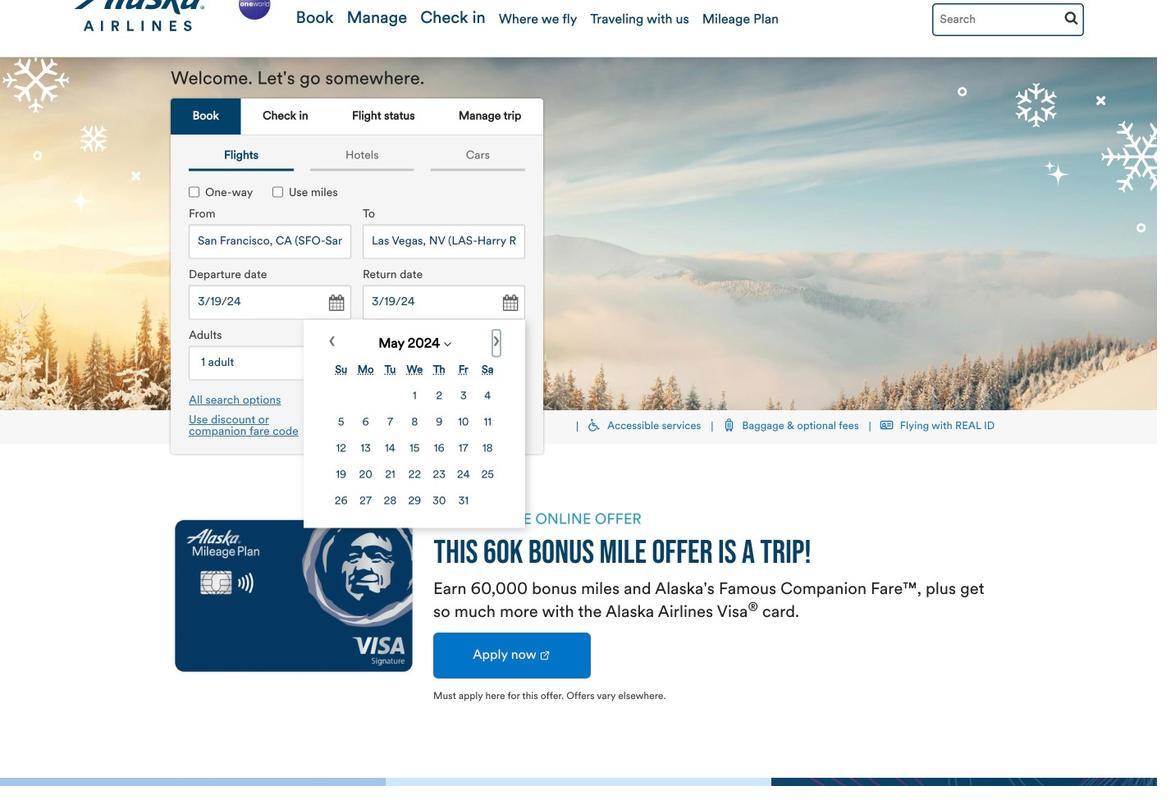 Task type: vqa. For each thing, say whether or not it's contained in the screenshot.
topmost "tab list"
yes



Task type: describe. For each thing, give the bounding box(es) containing it.
0 vertical spatial tab list
[[171, 99, 544, 136]]

search button image
[[1065, 11, 1079, 25]]

1 vertical spatial tab list
[[181, 144, 534, 171]]

2 row from the top
[[330, 411, 499, 435]]

this 60k bonus mile offer is a trip. image
[[434, 539, 810, 572]]

snow covered mountains and evergreen trees at dusk element
[[0, 57, 1158, 411]]

4 row from the top
[[330, 463, 499, 488]]

5 row from the top
[[330, 490, 499, 514]]

alaska airlines logo image
[[73, 0, 207, 32]]

open datepicker image
[[498, 292, 521, 315]]



Task type: locate. For each thing, give the bounding box(es) containing it.
1 row from the top
[[330, 385, 499, 409]]

tab list
[[171, 99, 544, 136], [181, 144, 534, 171]]

row
[[330, 385, 499, 409], [330, 411, 499, 435], [330, 437, 499, 462], [330, 463, 499, 488], [330, 490, 499, 514]]

3 row from the top
[[330, 437, 499, 462]]

None text field
[[189, 224, 351, 259], [363, 224, 525, 259], [363, 285, 525, 320], [189, 224, 351, 259], [363, 224, 525, 259], [363, 285, 525, 320]]

visa card element
[[171, 510, 417, 682]]

Search text field
[[933, 3, 1085, 36]]

None checkbox
[[189, 187, 200, 197]]

grid
[[328, 357, 501, 516]]

oneworld logo image
[[236, 0, 274, 23]]

cell
[[403, 385, 426, 409], [428, 385, 451, 409], [452, 385, 475, 409], [477, 385, 499, 409], [330, 411, 353, 435], [354, 411, 377, 435], [379, 411, 402, 435], [403, 411, 426, 435], [428, 411, 451, 435], [452, 411, 475, 435], [477, 411, 499, 435], [330, 437, 353, 462], [354, 437, 377, 462], [379, 437, 402, 462], [403, 437, 426, 462], [428, 437, 451, 462], [452, 437, 475, 462], [477, 437, 499, 462], [330, 463, 353, 488], [354, 463, 377, 488], [379, 463, 402, 488], [403, 463, 426, 488], [428, 463, 451, 488], [452, 463, 475, 488], [477, 463, 499, 488], [330, 490, 353, 514], [354, 490, 377, 514], [379, 490, 402, 514], [403, 490, 426, 514], [428, 490, 451, 514], [452, 490, 475, 514]]

header nav bar navigation
[[0, 0, 1158, 70]]

open datepicker image
[[324, 292, 347, 315]]

None text field
[[189, 285, 351, 320]]

form
[[177, 167, 531, 528]]

None checkbox
[[272, 187, 283, 197]]



